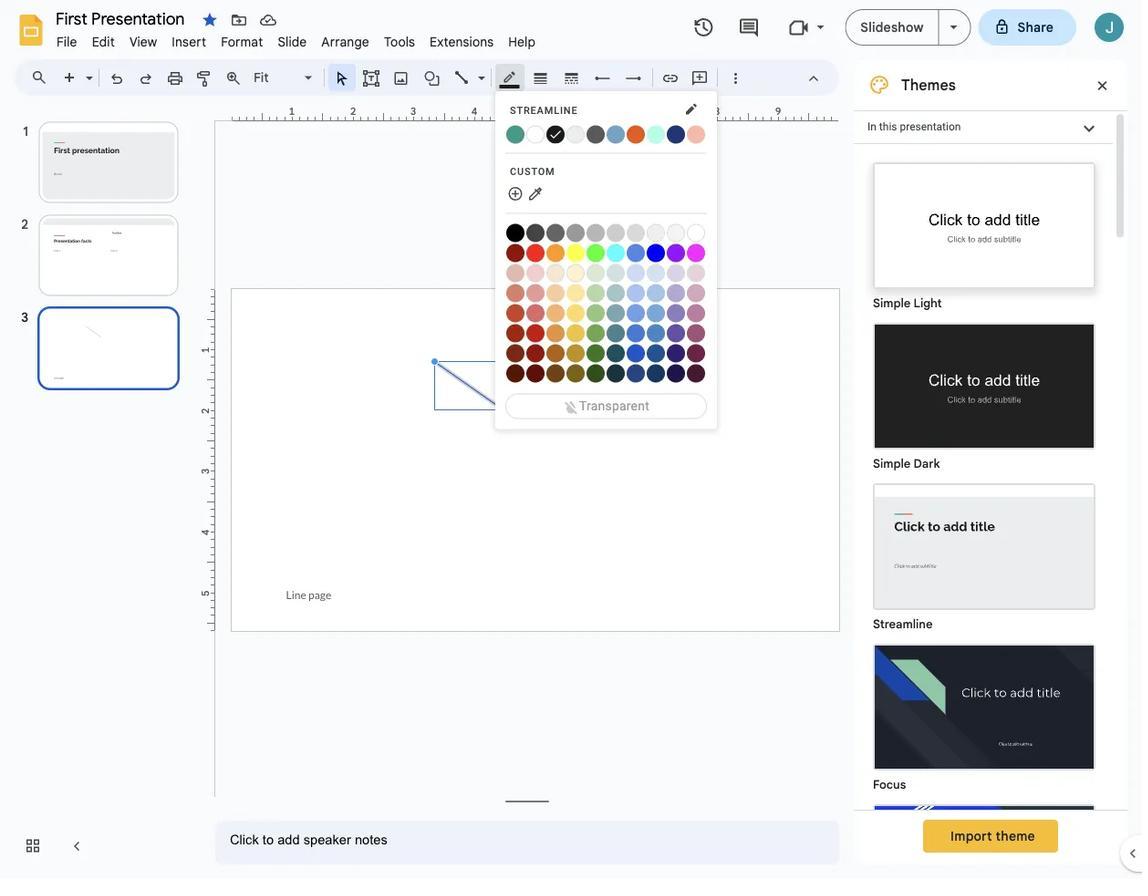 Task type: locate. For each thing, give the bounding box(es) containing it.
red image
[[527, 244, 545, 262]]

Star checkbox
[[197, 7, 223, 33]]

theme color #1a1a1a, close to dark purple 3 cell
[[547, 125, 566, 144]]

light magenta 3 image
[[687, 264, 706, 282]]

import theme button
[[924, 821, 1059, 853]]

white image
[[687, 224, 706, 242]]

dark green 2 cell
[[587, 344, 606, 363]]

light red berry 3 image
[[507, 264, 525, 282]]

theme color white image
[[527, 125, 545, 144]]

10 row from the top
[[507, 364, 706, 383]]

themes application
[[0, 0, 1143, 880]]

light purple 1 image
[[667, 304, 685, 323]]

red berry cell
[[507, 243, 526, 262]]

transparent button
[[506, 394, 707, 419]]

dark cornflower blue 2 cell
[[627, 344, 646, 363]]

border dash option
[[562, 65, 583, 90]]

light yellow 1 cell
[[567, 303, 586, 323]]

1 horizontal spatial streamline
[[873, 617, 933, 632]]

theme color #1a9988, close to green 11 cell
[[507, 125, 526, 144]]

dark
[[914, 457, 941, 471]]

light gray 1 image
[[627, 224, 645, 242]]

light blue 2 image
[[647, 284, 665, 303]]

dark cyan 3 cell
[[607, 364, 626, 383]]

dark orange 1 cell
[[547, 324, 566, 343]]

light
[[914, 296, 942, 311]]

theme color #eb5600, close to dark orange 15 image
[[627, 125, 645, 144]]

0 vertical spatial simple
[[873, 296, 911, 311]]

light gray 3 cell
[[667, 223, 686, 242]]

1 vertical spatial streamline
[[873, 617, 933, 632]]

menu bar inside menu bar banner
[[49, 24, 543, 54]]

dark magenta 3 image
[[687, 365, 706, 383]]

simple left 'light'
[[873, 296, 911, 311]]

slideshow button
[[845, 9, 940, 46]]

dark yellow 3 cell
[[567, 364, 586, 383]]

transparent menu
[[496, 91, 717, 429]]

light yellow 3 image
[[567, 264, 585, 282]]

7 row from the top
[[507, 303, 706, 323]]

theme color #595959, close to dark gray 3 image
[[587, 125, 605, 144]]

streamline inside radio
[[873, 617, 933, 632]]

dark gray 2 cell
[[567, 223, 586, 242]]

light cyan 3 image
[[607, 264, 625, 282]]

theme color #1c3678, close to dark cornflower blue 3 cell
[[667, 125, 686, 144]]

light cornflower blue 2 image
[[627, 284, 645, 303]]

green image
[[587, 244, 605, 262]]

presentation options image
[[951, 26, 958, 29]]

dark blue 1 image
[[647, 324, 665, 343]]

row
[[507, 125, 706, 144], [507, 185, 553, 204], [507, 223, 706, 242], [507, 243, 706, 262], [507, 263, 706, 282], [507, 283, 706, 303], [507, 303, 706, 323], [507, 324, 706, 343], [507, 344, 706, 363], [507, 364, 706, 383]]

format menu item
[[214, 31, 271, 52]]

light cyan 3 cell
[[607, 263, 626, 282]]

dark red 2 cell
[[527, 344, 546, 363]]

dark magenta 1 image
[[687, 324, 706, 343]]

theme color #e9edee, close to light gray 2 cell
[[567, 125, 586, 144]]

light red 2 cell
[[527, 283, 546, 303]]

magenta image
[[687, 244, 706, 262]]

dark cyan 2 cell
[[607, 344, 626, 363]]

dark green 1 cell
[[587, 324, 606, 343]]

dark gray 4 cell
[[527, 223, 546, 242]]

dark gray 3 cell
[[547, 223, 566, 242]]

Focus radio
[[864, 635, 1105, 796]]

help
[[509, 34, 536, 50]]

help menu item
[[501, 31, 543, 52]]

menu bar containing file
[[49, 24, 543, 54]]

transparent
[[580, 399, 650, 414]]

orange image
[[547, 244, 565, 262]]

option group
[[854, 144, 1114, 880]]

extensions menu item
[[423, 31, 501, 52]]

dark purple 2 cell
[[667, 344, 686, 363]]

in
[[868, 120, 877, 133]]

extensions
[[430, 34, 494, 50]]

shape image
[[422, 65, 443, 90]]

dark orange 1 image
[[547, 324, 565, 343]]

share
[[1018, 19, 1054, 35]]

dark red berry 3 cell
[[507, 364, 526, 383]]

2 simple from the top
[[873, 457, 911, 471]]

light cyan 1 image
[[607, 304, 625, 323]]

light magenta 3 cell
[[687, 263, 706, 282]]

yellow image
[[567, 244, 585, 262]]

select line image
[[474, 66, 486, 72]]

arrange
[[322, 34, 370, 50]]

light purple 3 cell
[[667, 263, 686, 282]]

0 horizontal spatial streamline
[[510, 105, 578, 116]]

import theme
[[951, 829, 1036, 845]]

in this presentation
[[868, 120, 961, 133]]

slideshow
[[861, 19, 924, 35]]

Zoom field
[[248, 65, 320, 91]]

Shift radio
[[864, 796, 1105, 880]]

light orange 2 cell
[[547, 283, 566, 303]]

simple for simple light
[[873, 296, 911, 311]]

in this presentation tab
[[854, 110, 1114, 144]]

menu bar
[[49, 24, 543, 54]]

light red berry 2 image
[[507, 284, 525, 303]]

menu bar banner
[[0, 0, 1143, 880]]

dark green 1 image
[[587, 324, 605, 343]]

blue image
[[647, 244, 665, 262]]

line start list. arrow style: none selected. option
[[593, 65, 614, 90]]

cornflower blue cell
[[627, 243, 646, 262]]

light blue 2 cell
[[647, 283, 666, 303]]

light yellow 3 cell
[[567, 263, 586, 282]]

simple left dark
[[873, 457, 911, 471]]

purple cell
[[667, 243, 686, 262]]

dark red berry 2 image
[[507, 345, 525, 363]]

dark cyan 2 image
[[607, 345, 625, 363]]

light cornflower blue 1 cell
[[627, 303, 646, 323]]

1 vertical spatial simple
[[873, 457, 911, 471]]

dark cyan 1 image
[[607, 324, 625, 343]]

theme color #595959, close to dark gray 3 cell
[[587, 125, 606, 144]]

1 row from the top
[[507, 125, 706, 144]]

dark purple 2 image
[[667, 345, 685, 363]]

navigation
[[0, 103, 201, 880]]

streamline
[[510, 105, 578, 116], [873, 617, 933, 632]]

Streamline radio
[[864, 475, 1105, 635]]

this
[[880, 120, 898, 133]]

option group containing simple light
[[854, 144, 1114, 880]]

light cornflower blue 3 cell
[[627, 263, 646, 282]]

Rename text field
[[49, 7, 195, 29]]

light red 3 cell
[[527, 263, 546, 282]]

yellow cell
[[567, 243, 586, 262]]

theme color #ffb8a2, close to light orange 14 image
[[687, 125, 706, 144]]

dark blue 3 image
[[647, 365, 665, 383]]

light yellow 2 image
[[567, 284, 585, 303]]

file
[[57, 34, 77, 50]]

custom button
[[506, 161, 707, 183]]

Menus field
[[23, 65, 63, 90]]

view
[[130, 34, 157, 50]]

dark green 2 image
[[587, 345, 605, 363]]

light purple 3 image
[[667, 264, 685, 282]]

dark gray 1 cell
[[587, 223, 606, 242]]

dark gray 2 image
[[567, 224, 585, 242]]

theme color #6aa4c8, close to light blue 1 cell
[[607, 125, 626, 144]]

cyan image
[[607, 244, 625, 262]]

red berry image
[[507, 244, 525, 262]]

theme color #1c3678, close to dark cornflower blue 3 image
[[667, 125, 685, 144]]

cornflower blue image
[[627, 244, 645, 262]]

1 simple from the top
[[873, 296, 911, 311]]

dark red berry 1 image
[[507, 324, 525, 343]]

light orange 3 image
[[547, 264, 565, 282]]

light blue 1 image
[[647, 304, 665, 323]]

simple for simple dark
[[873, 457, 911, 471]]

theme
[[996, 829, 1036, 845]]

light gray 3 image
[[667, 224, 685, 242]]

Simple Dark radio
[[864, 314, 1105, 475]]

presentation
[[900, 120, 961, 133]]

dark purple 3 cell
[[667, 364, 686, 383]]

0 vertical spatial streamline
[[510, 105, 578, 116]]

dark yellow 3 image
[[567, 365, 585, 383]]

simple light
[[873, 296, 942, 311]]

simple
[[873, 296, 911, 311], [873, 457, 911, 471]]

light yellow 2 cell
[[567, 283, 586, 303]]

slide menu item
[[271, 31, 314, 52]]

dark red 1 cell
[[527, 324, 546, 343]]

border weight option
[[531, 65, 552, 90]]

light yellow 1 image
[[567, 304, 585, 323]]

light cyan 2 cell
[[607, 283, 626, 303]]



Task type: describe. For each thing, give the bounding box(es) containing it.
dark red berry 1 cell
[[507, 324, 526, 343]]

dark purple 3 image
[[667, 365, 685, 383]]

slide
[[278, 34, 307, 50]]

dark cornflower blue 3 cell
[[627, 364, 646, 383]]

streamline inside transparent menu
[[510, 105, 578, 116]]

light blue 3 image
[[647, 264, 665, 282]]

light green 3 cell
[[587, 263, 606, 282]]

light gray 2 cell
[[647, 223, 666, 242]]

dark orange 2 cell
[[547, 344, 566, 363]]

light gray 1 cell
[[627, 223, 646, 242]]

dark magenta 2 image
[[687, 345, 706, 363]]

theme color #ffb8a2, close to light orange 14 cell
[[687, 125, 706, 144]]

focus
[[873, 778, 907, 793]]

light orange 1 cell
[[547, 303, 566, 323]]

light cornflower blue 3 image
[[627, 264, 645, 282]]

dark magenta 2 cell
[[687, 344, 706, 363]]

dark cornflower blue 1 image
[[627, 324, 645, 343]]

share button
[[979, 9, 1077, 46]]

main toolbar
[[54, 64, 750, 91]]

dark yellow 2 image
[[567, 345, 585, 363]]

9 row from the top
[[507, 344, 706, 363]]

insert
[[172, 34, 206, 50]]

theme color #a2ffe8, close to light blue 14 cell
[[647, 125, 666, 144]]

light red 2 image
[[527, 284, 545, 303]]

gray cell
[[607, 223, 626, 242]]

6 row from the top
[[507, 283, 706, 303]]

light blue 1 cell
[[647, 303, 666, 323]]

light green 1 cell
[[587, 303, 606, 323]]

dark blue 2 image
[[647, 345, 665, 363]]

light purple 1 cell
[[667, 303, 686, 323]]

dark red berry 2 cell
[[507, 344, 526, 363]]

navigation inside the themes application
[[0, 103, 201, 880]]

2 row from the top
[[507, 185, 553, 204]]

dark red berry 3 image
[[507, 365, 525, 383]]

light green 3 image
[[587, 264, 605, 282]]

tools
[[384, 34, 415, 50]]

light green 2 cell
[[587, 283, 606, 303]]

themes
[[902, 76, 956, 94]]

dark magenta 3 cell
[[687, 364, 706, 383]]

import
[[951, 829, 993, 845]]

dark red 3 image
[[527, 365, 545, 383]]

orange cell
[[547, 243, 566, 262]]

dark red 3 cell
[[527, 364, 546, 383]]

dark red 2 image
[[527, 345, 545, 363]]

theme color #6aa4c8, close to light blue 1 image
[[607, 125, 625, 144]]

dark blue 1 cell
[[647, 324, 666, 343]]

file menu item
[[49, 31, 85, 52]]

new slide with layout image
[[81, 66, 93, 72]]

dark orange 3 image
[[547, 365, 565, 383]]

8 row from the top
[[507, 324, 706, 343]]

blue cell
[[647, 243, 666, 262]]

dark blue 2 cell
[[647, 344, 666, 363]]

green cell
[[587, 243, 606, 262]]

dark red 1 image
[[527, 324, 545, 343]]

light gray 2 image
[[647, 224, 665, 242]]

dark yellow 2 cell
[[567, 344, 586, 363]]

edit
[[92, 34, 115, 50]]

insert menu item
[[165, 31, 214, 52]]

light cornflower blue 1 image
[[627, 304, 645, 323]]

dark orange 2 image
[[547, 345, 565, 363]]

light magenta 1 cell
[[687, 303, 706, 323]]

theme color #eb5600, close to dark orange 15 cell
[[627, 125, 646, 144]]

light purple 2 image
[[667, 284, 685, 303]]

tools menu item
[[377, 31, 423, 52]]

dark magenta 1 cell
[[687, 324, 706, 343]]

theme color #1a1a1a, close to dark purple 3 image
[[547, 125, 565, 144]]

theme color #1a9988, close to green 11 image
[[507, 125, 525, 144]]

dark blue 3 cell
[[647, 364, 666, 383]]

light magenta 2 image
[[687, 284, 706, 303]]

light magenta 2 cell
[[687, 283, 706, 303]]

light cyan 1 cell
[[607, 303, 626, 323]]

red cell
[[527, 243, 546, 262]]

light orange 2 image
[[547, 284, 565, 303]]

view menu item
[[122, 31, 165, 52]]

magenta cell
[[687, 243, 706, 262]]

dark purple 1 image
[[667, 324, 685, 343]]

black cell
[[507, 223, 526, 242]]

theme color #e9edee, close to light gray 2 image
[[567, 125, 585, 144]]

light cyan 2 image
[[607, 284, 625, 303]]

light green 2 image
[[587, 284, 605, 303]]

light red berry 3 cell
[[507, 263, 526, 282]]

themes section
[[854, 59, 1128, 880]]

format
[[221, 34, 263, 50]]

dark green 3 image
[[587, 365, 605, 383]]

3 row from the top
[[507, 223, 706, 242]]

Simple Light radio
[[864, 153, 1105, 880]]

light red 3 image
[[527, 264, 545, 282]]

dark green 3 cell
[[587, 364, 606, 383]]

dark cyan 1 cell
[[607, 324, 626, 343]]

light orange 1 image
[[547, 304, 565, 323]]

5 row from the top
[[507, 263, 706, 282]]

dark gray 1 image
[[587, 224, 605, 242]]

dark purple 1 cell
[[667, 324, 686, 343]]

dark gray 3 image
[[547, 224, 565, 242]]

edit menu item
[[85, 31, 122, 52]]

light orange 3 cell
[[547, 263, 566, 282]]

light red berry 1 image
[[507, 304, 525, 323]]

arrange menu item
[[314, 31, 377, 52]]

dark yellow 1 image
[[567, 324, 585, 343]]

light blue 3 cell
[[647, 263, 666, 282]]

line end list. arrow style: none selected. option
[[624, 65, 645, 90]]

dark cornflower blue 3 image
[[627, 365, 645, 383]]

dark orange 3 cell
[[547, 364, 566, 383]]

dark cyan 3 image
[[607, 365, 625, 383]]

black image
[[507, 224, 525, 242]]

4 row from the top
[[507, 243, 706, 262]]

light red 1 image
[[527, 304, 545, 323]]

light green 1 image
[[587, 304, 605, 323]]

purple image
[[667, 244, 685, 262]]

light purple 2 cell
[[667, 283, 686, 303]]

light red berry 2 cell
[[507, 283, 526, 303]]

option group inside 'themes' section
[[854, 144, 1114, 880]]

dark cornflower blue 2 image
[[627, 345, 645, 363]]

shift image
[[875, 807, 1094, 880]]

insert image image
[[391, 65, 412, 90]]

dark yellow 1 cell
[[567, 324, 586, 343]]

dark gray 4 image
[[527, 224, 545, 242]]

theme color #a2ffe8, close to light blue 14 image
[[647, 125, 665, 144]]

Zoom text field
[[251, 65, 302, 90]]

simple dark
[[873, 457, 941, 471]]

custom
[[510, 166, 555, 178]]

gray image
[[607, 224, 625, 242]]

light red 1 cell
[[527, 303, 546, 323]]

light magenta 1 image
[[687, 304, 706, 323]]

light red berry 1 cell
[[507, 303, 526, 323]]

light cornflower blue 2 cell
[[627, 283, 646, 303]]



Task type: vqa. For each thing, say whether or not it's contained in the screenshot.
dark red berry 1 icon at the top of page
yes



